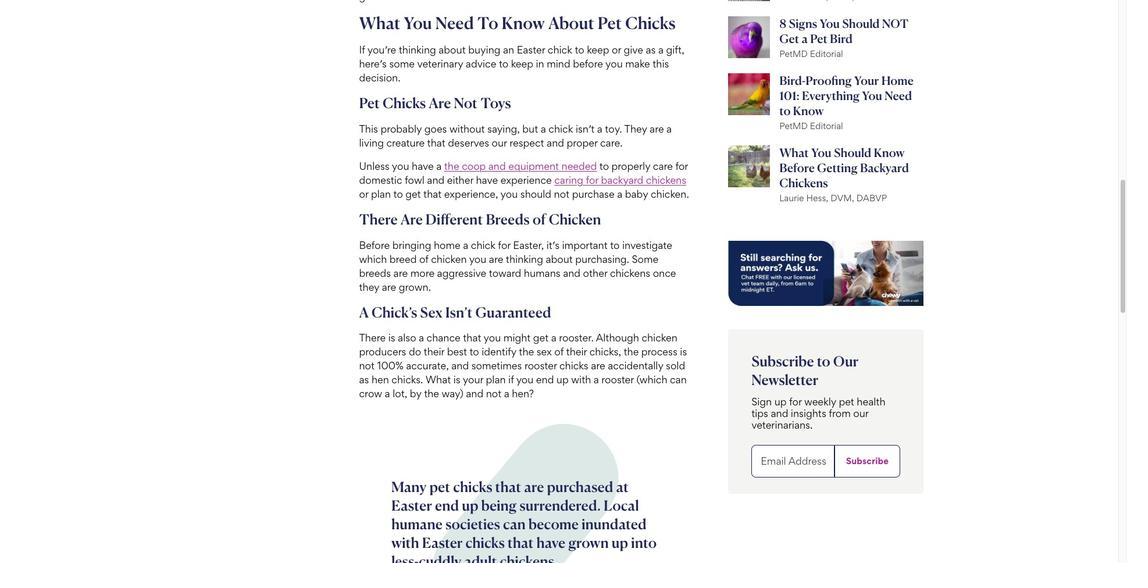 Task type: locate. For each thing, give the bounding box(es) containing it.
should inside what you should know before getting backyard chickens laurie hess, dvm, dabvp
[[835, 145, 872, 160]]

our inside sign up for weekly pet health tips and insights from our veterinarians.
[[854, 408, 869, 420]]

petmd inside bird-proofing your home 101: everything you need to know petmd editorial
[[780, 120, 808, 131]]

our down the saying,
[[492, 137, 507, 149]]

need inside bird-proofing your home 101: everything you need to know petmd editorial
[[885, 88, 913, 103]]

1 there from the top
[[359, 210, 398, 228]]

1 horizontal spatial chicken
[[642, 332, 678, 344]]

of inside the there is also a chance that you might get a rooster. although chicken producers do their best to identify the sex of their chicks, the process is not 100% accurate, and sometimes rooster chicks are accidentally sold as hen chicks. what is your plan if you end up with a rooster (which can crow a lot, by the way) and not a hen?
[[555, 346, 564, 358]]

a right but
[[541, 123, 546, 135]]

pet down signs
[[811, 31, 828, 46]]

our right "from"
[[854, 408, 869, 420]]

1 vertical spatial keep
[[511, 57, 534, 70]]

is up sold
[[681, 346, 687, 358]]

humane
[[392, 516, 443, 533]]

about inside before bringing home a chick for easter, it's important to investigate which breed of chicken you are thinking about purchasing. some breeds are more aggressive toward humans and other chickens once they are grown.
[[546, 253, 573, 265]]

1 vertical spatial are
[[401, 210, 423, 228]]

up down rooster. at the bottom of page
[[557, 374, 569, 386]]

fowl
[[405, 174, 425, 186]]

petmd inside the 8 signs you should not get a pet bird petmd editorial
[[780, 48, 808, 59]]

1 vertical spatial get
[[534, 332, 549, 344]]

0 horizontal spatial or
[[359, 188, 369, 200]]

up down inundated
[[612, 534, 629, 552]]

0 vertical spatial what
[[359, 13, 401, 33]]

1 horizontal spatial before
[[780, 160, 815, 175]]

subscribe
[[752, 352, 815, 370], [847, 456, 889, 467]]

plan inside caring for backyard chickens or plan to get that experience, you should not purchase a baby chicken.
[[371, 188, 391, 200]]

sold
[[666, 360, 686, 372]]

veterinary
[[418, 57, 463, 70]]

not up "hen" at bottom
[[359, 360, 375, 372]]

many pet chicks that are purchased at easter end up being surrendered. local humane societies can become inundated with easter chicks that have grown up into less-cuddly adult chickens.
[[392, 478, 657, 563]]

1 horizontal spatial is
[[454, 374, 461, 386]]

proofing
[[806, 73, 852, 88]]

2 vertical spatial chick
[[471, 239, 496, 251]]

that inside caring for backyard chickens or plan to get that experience, you should not purchase a baby chicken.
[[424, 188, 442, 200]]

veterinarians.
[[752, 419, 813, 432]]

for left easter,
[[498, 239, 511, 251]]

to left our
[[817, 352, 831, 370]]

subscribe for subscribe to our newsletter
[[752, 352, 815, 370]]

2 vertical spatial know
[[874, 145, 905, 160]]

are down breeds
[[382, 281, 397, 293]]

you up some
[[404, 13, 432, 33]]

can inside many pet chicks that are purchased at easter end up being surrendered. local humane societies can become inundated with easter chicks that have grown up into less-cuddly adult chickens.
[[503, 516, 526, 533]]

1 horizontal spatial subscribe
[[847, 456, 889, 467]]

2 their from the left
[[567, 346, 587, 358]]

unless
[[359, 160, 390, 172]]

know inside bird-proofing your home 101: everything you need to know petmd editorial
[[794, 103, 824, 118]]

sex
[[420, 304, 443, 321]]

plan down sometimes
[[486, 374, 506, 386]]

a down chicks,
[[594, 374, 599, 386]]

what for what you need to know about pet chicks
[[359, 13, 401, 33]]

here's
[[359, 57, 387, 70]]

what up you're
[[359, 13, 401, 33]]

2 horizontal spatial pet
[[811, 31, 828, 46]]

chick inside the this probably goes without saying, but a chick isn't a toy. they are a living creature that deserves our respect and proper care.
[[549, 123, 574, 135]]

for inside before bringing home a chick for easter, it's important to investigate which breed of chicken you are thinking about purchasing. some breeds are more aggressive toward humans and other chickens once they are grown.
[[498, 239, 511, 251]]

chicks,
[[590, 346, 622, 358]]

chickens down care
[[646, 174, 687, 186]]

end up societies
[[435, 497, 459, 515]]

0 vertical spatial rooster
[[525, 360, 557, 372]]

0 vertical spatial thinking
[[399, 43, 436, 56]]

many
[[392, 478, 427, 496]]

are left the not
[[429, 94, 451, 112]]

editorial down bird
[[811, 48, 844, 59]]

to up purchasing.
[[611, 239, 620, 251]]

chicks up being
[[454, 478, 493, 496]]

0 horizontal spatial not
[[359, 360, 375, 372]]

as up this
[[646, 43, 656, 56]]

0 horizontal spatial end
[[435, 497, 459, 515]]

thinking down easter,
[[506, 253, 544, 265]]

once
[[653, 267, 677, 279]]

not
[[554, 188, 570, 200], [359, 360, 375, 372], [486, 388, 502, 400]]

1 horizontal spatial keep
[[587, 43, 610, 56]]

0 vertical spatial chicken
[[431, 253, 467, 265]]

0 horizontal spatial pet
[[430, 478, 451, 496]]

goes
[[425, 123, 447, 135]]

best
[[447, 346, 467, 358]]

a right home in the left top of the page
[[463, 239, 469, 251]]

thinking inside before bringing home a chick for easter, it's important to investigate which breed of chicken you are thinking about purchasing. some breeds are more aggressive toward humans and other chickens once they are grown.
[[506, 253, 544, 265]]

2 horizontal spatial is
[[681, 346, 687, 358]]

with up less-
[[392, 534, 419, 552]]

get up sex
[[534, 332, 549, 344]]

chickens
[[780, 176, 829, 190]]

if you're thinking about buying an easter chick to keep or give as a gift, here's some veterinary advice to keep in mind before you make this decision.
[[359, 43, 685, 84]]

0 horizontal spatial of
[[420, 253, 429, 265]]

chick for in
[[548, 43, 573, 56]]

there down domestic
[[359, 210, 398, 228]]

pet inside the 8 signs you should not get a pet bird petmd editorial
[[811, 31, 828, 46]]

and right the coop
[[489, 160, 506, 172]]

the coop and equipment needed link
[[445, 160, 597, 172]]

chicken
[[431, 253, 467, 265], [642, 332, 678, 344]]

are
[[650, 123, 664, 135], [489, 253, 504, 265], [394, 267, 408, 279], [382, 281, 397, 293], [591, 360, 606, 372], [524, 478, 544, 496]]

for inside sign up for weekly pet health tips and insights from our veterinarians.
[[790, 396, 802, 408]]

rooster down sex
[[525, 360, 557, 372]]

0 horizontal spatial get
[[406, 188, 421, 200]]

1 vertical spatial chicken
[[642, 332, 678, 344]]

1 horizontal spatial rooster
[[602, 374, 634, 386]]

and left the proper
[[547, 137, 565, 149]]

0 horizontal spatial need
[[436, 13, 474, 33]]

crow
[[359, 388, 382, 400]]

1 vertical spatial is
[[681, 346, 687, 358]]

100%
[[377, 360, 404, 372]]

have inside many pet chicks that are purchased at easter end up being surrendered. local humane societies can become inundated with easter chicks that have grown up into less-cuddly adult chickens.
[[537, 534, 566, 552]]

1 horizontal spatial get
[[534, 332, 549, 344]]

1 vertical spatial need
[[885, 88, 913, 103]]

0 vertical spatial should
[[843, 16, 880, 31]]

1 horizontal spatial thinking
[[506, 253, 544, 265]]

chick up mind
[[548, 43, 573, 56]]

1 vertical spatial chickens
[[610, 267, 651, 279]]

1 vertical spatial there
[[359, 332, 386, 344]]

are inside many pet chicks that are purchased at easter end up being surrendered. local humane societies can become inundated with easter chicks that have grown up into less-cuddly adult chickens.
[[524, 478, 544, 496]]

0 horizontal spatial are
[[401, 210, 423, 228]]

are up "surrendered."
[[524, 478, 544, 496]]

of inside before bringing home a chick for easter, it's important to investigate which breed of chicken you are thinking about purchasing. some breeds are more aggressive toward humans and other chickens once they are grown.
[[420, 253, 429, 265]]

if
[[359, 43, 365, 56]]

and inside the this probably goes without saying, but a chick isn't a toy. they are a living creature that deserves our respect and proper care.
[[547, 137, 565, 149]]

0 horizontal spatial before
[[359, 239, 390, 251]]

0 vertical spatial need
[[436, 13, 474, 33]]

1 vertical spatial thinking
[[506, 253, 544, 265]]

know down 101:
[[794, 103, 824, 118]]

petmd
[[780, 48, 808, 59], [780, 120, 808, 131]]

0 vertical spatial can
[[670, 374, 687, 386]]

1 vertical spatial subscribe
[[847, 456, 889, 467]]

humans
[[524, 267, 561, 279]]

of up more
[[420, 253, 429, 265]]

2 editorial from the top
[[811, 120, 844, 131]]

know up the 'backyard'
[[874, 145, 905, 160]]

0 vertical spatial there
[[359, 210, 398, 228]]

subscribe to our newsletter
[[752, 352, 859, 389]]

to
[[575, 43, 585, 56], [499, 57, 509, 70], [780, 103, 791, 118], [600, 160, 609, 172], [394, 188, 403, 200], [611, 239, 620, 251], [470, 346, 479, 358], [817, 352, 831, 370]]

or inside if you're thinking about buying an easter chick to keep or give as a gift, here's some veterinary advice to keep in mind before you make this decision.
[[612, 43, 622, 56]]

1 vertical spatial what
[[780, 145, 809, 160]]

for down newsletter
[[790, 396, 802, 408]]

0 horizontal spatial is
[[389, 332, 396, 344]]

subscribe button
[[835, 445, 901, 478]]

you inside bird-proofing your home 101: everything you need to know petmd editorial
[[863, 88, 883, 103]]

can down being
[[503, 516, 526, 533]]

you
[[606, 57, 623, 70], [392, 160, 409, 172], [501, 188, 518, 200], [469, 253, 487, 265], [484, 332, 501, 344], [517, 374, 534, 386]]

a left lot,
[[385, 388, 390, 400]]

2 vertical spatial is
[[454, 374, 461, 386]]

0 vertical spatial with
[[572, 374, 591, 386]]

1 vertical spatial should
[[835, 145, 872, 160]]

easter up in
[[517, 43, 546, 56]]

subscribe up newsletter
[[752, 352, 815, 370]]

1 horizontal spatial with
[[572, 374, 591, 386]]

purchase
[[572, 188, 615, 200]]

1 vertical spatial about
[[546, 253, 573, 265]]

the up either
[[445, 160, 460, 172]]

rooster
[[525, 360, 557, 372], [602, 374, 634, 386]]

up
[[557, 374, 569, 386], [775, 396, 787, 408], [462, 497, 479, 515], [612, 534, 629, 552]]

to inside the there is also a chance that you might get a rooster. although chicken producers do their best to identify the sex of their chicks, the process is not 100% accurate, and sometimes rooster chicks are accidentally sold as hen chicks. what is your plan if you end up with a rooster (which can crow a lot, by the way) and not a hen?
[[470, 346, 479, 358]]

keep left in
[[511, 57, 534, 70]]

have
[[412, 160, 434, 172], [476, 174, 498, 186], [537, 534, 566, 552]]

easter
[[517, 43, 546, 56], [392, 497, 432, 515], [422, 534, 463, 552]]

pet right many at bottom
[[430, 478, 451, 496]]

1 editorial from the top
[[811, 48, 844, 59]]

about
[[439, 43, 466, 56], [546, 253, 573, 265]]

0 vertical spatial about
[[439, 43, 466, 56]]

can down sold
[[670, 374, 687, 386]]

there inside the there is also a chance that you might get a rooster. although chicken producers do their best to identify the sex of their chicks, the process is not 100% accurate, and sometimes rooster chicks are accidentally sold as hen chicks. what is your plan if you end up with a rooster (which can crow a lot, by the way) and not a hen?
[[359, 332, 386, 344]]

plan inside the there is also a chance that you might get a rooster. although chicken producers do their best to identify the sex of their chicks, the process is not 100% accurate, and sometimes rooster chicks are accidentally sold as hen chicks. what is your plan if you end up with a rooster (which can crow a lot, by the way) and not a hen?
[[486, 374, 506, 386]]

become
[[529, 516, 579, 533]]

respect
[[510, 137, 545, 149]]

chick left isn't on the right
[[549, 123, 574, 135]]

2 there from the top
[[359, 332, 386, 344]]

as inside the there is also a chance that you might get a rooster. although chicken producers do their best to identify the sex of their chicks, the process is not 100% accurate, and sometimes rooster chicks are accidentally sold as hen chicks. what is your plan if you end up with a rooster (which can crow a lot, by the way) and not a hen?
[[359, 374, 369, 386]]

chicken.
[[651, 188, 690, 200]]

0 horizontal spatial subscribe
[[752, 352, 815, 370]]

their down rooster. at the bottom of page
[[567, 346, 587, 358]]

caring for backyard chickens or plan to get that experience, you should not purchase a baby chicken.
[[359, 174, 690, 200]]

0 vertical spatial subscribe
[[752, 352, 815, 370]]

0 vertical spatial or
[[612, 43, 622, 56]]

accurate,
[[406, 360, 449, 372]]

pet left 'health'
[[840, 396, 855, 408]]

subscribe inside subscribe to our newsletter
[[752, 352, 815, 370]]

there for there is also a chance that you might get a rooster. although chicken producers do their best to identify the sex of their chicks, the process is not 100% accurate, and sometimes rooster chicks are accidentally sold as hen chicks. what is your plan if you end up with a rooster (which can crow a lot, by the way) and not a hen?
[[359, 332, 386, 344]]

petmd down get
[[780, 48, 808, 59]]

pet inside many pet chicks that are purchased at easter end up being surrendered. local humane societies can become inundated with easter chicks that have grown up into less-cuddly adult chickens.
[[430, 478, 451, 496]]

that
[[428, 137, 446, 149], [424, 188, 442, 200], [463, 332, 482, 344], [496, 478, 522, 496], [508, 534, 534, 552]]

societies
[[446, 516, 501, 533]]

editorial down everything
[[811, 120, 844, 131]]

0 vertical spatial not
[[554, 188, 570, 200]]

identify
[[482, 346, 517, 358]]

should up bird
[[843, 16, 880, 31]]

a down if
[[504, 388, 510, 400]]

with inside the there is also a chance that you might get a rooster. although chicken producers do their best to identify the sex of their chicks, the process is not 100% accurate, and sometimes rooster chicks are accidentally sold as hen chicks. what is your plan if you end up with a rooster (which can crow a lot, by the way) and not a hen?
[[572, 374, 591, 386]]

you up getting
[[812, 145, 832, 160]]

get inside caring for backyard chickens or plan to get that experience, you should not purchase a baby chicken.
[[406, 188, 421, 200]]

1 horizontal spatial end
[[536, 374, 554, 386]]

2 horizontal spatial have
[[537, 534, 566, 552]]

their up accurate,
[[424, 346, 445, 358]]

chicks
[[560, 360, 589, 372], [454, 478, 493, 496], [466, 534, 505, 552]]

chick down the there are different breeds of chicken
[[471, 239, 496, 251]]

a inside if you're thinking about buying an easter chick to keep or give as a gift, here's some veterinary advice to keep in mind before you make this decision.
[[659, 43, 664, 56]]

2 horizontal spatial what
[[780, 145, 809, 160]]

2 horizontal spatial know
[[874, 145, 905, 160]]

1 horizontal spatial our
[[854, 408, 869, 420]]

should up getting
[[835, 145, 872, 160]]

plan
[[371, 188, 391, 200], [486, 374, 506, 386]]

1 vertical spatial chicks
[[454, 478, 493, 496]]

0 horizontal spatial know
[[502, 13, 545, 33]]

0 horizontal spatial chicken
[[431, 253, 467, 265]]

what down accurate,
[[426, 374, 451, 386]]

0 vertical spatial editorial
[[811, 48, 844, 59]]

0 horizontal spatial keep
[[511, 57, 534, 70]]

chicks inside the there is also a chance that you might get a rooster. although chicken producers do their best to identify the sex of their chicks, the process is not 100% accurate, and sometimes rooster chicks are accidentally sold as hen chicks. what is your plan if you end up with a rooster (which can crow a lot, by the way) and not a hen?
[[560, 360, 589, 372]]

important
[[562, 239, 608, 251]]

0 vertical spatial petmd
[[780, 48, 808, 59]]

of right sex
[[555, 346, 564, 358]]

chicks up probably
[[383, 94, 426, 112]]

are up bringing
[[401, 210, 423, 228]]

up inside sign up for weekly pet health tips and insights from our veterinarians.
[[775, 396, 787, 408]]

0 vertical spatial our
[[492, 137, 507, 149]]

or inside caring for backyard chickens or plan to get that experience, you should not purchase a baby chicken.
[[359, 188, 369, 200]]

2 horizontal spatial not
[[554, 188, 570, 200]]

thinking inside if you're thinking about buying an easter chick to keep or give as a gift, here's some veterinary advice to keep in mind before you make this decision.
[[399, 43, 436, 56]]

you down your
[[863, 88, 883, 103]]

get inside the there is also a chance that you might get a rooster. although chicken producers do their best to identify the sex of their chicks, the process is not 100% accurate, and sometimes rooster chicks are accidentally sold as hen chicks. what is your plan if you end up with a rooster (which can crow a lot, by the way) and not a hen?
[[534, 332, 549, 344]]

different
[[426, 210, 483, 228]]

1 horizontal spatial their
[[567, 346, 587, 358]]

up inside the there is also a chance that you might get a rooster. although chicken producers do their best to identify the sex of their chicks, the process is not 100% accurate, and sometimes rooster chicks are accidentally sold as hen chicks. what is your plan if you end up with a rooster (which can crow a lot, by the way) and not a hen?
[[557, 374, 569, 386]]

with
[[572, 374, 591, 386], [392, 534, 419, 552]]

advice
[[466, 57, 497, 70]]

a up this
[[659, 43, 664, 56]]

bird
[[831, 31, 853, 46]]

1 horizontal spatial need
[[885, 88, 913, 103]]

saying,
[[488, 123, 520, 135]]

1 vertical spatial easter
[[392, 497, 432, 515]]

to inside bird-proofing your home 101: everything you need to know petmd editorial
[[780, 103, 791, 118]]

1 vertical spatial chicks
[[383, 94, 426, 112]]

health
[[857, 396, 886, 408]]

are inside the there is also a chance that you might get a rooster. although chicken producers do their best to identify the sex of their chicks, the process is not 100% accurate, and sometimes rooster chicks are accidentally sold as hen chicks. what is your plan if you end up with a rooster (which can crow a lot, by the way) and not a hen?
[[591, 360, 606, 372]]

you left make on the right of page
[[606, 57, 623, 70]]

1 horizontal spatial have
[[476, 174, 498, 186]]

you inside what you should know before getting backyard chickens laurie hess, dvm, dabvp
[[812, 145, 832, 160]]

1 horizontal spatial not
[[486, 388, 502, 400]]

are
[[429, 94, 451, 112], [401, 210, 423, 228]]

1 horizontal spatial can
[[670, 374, 687, 386]]

is up way)
[[454, 374, 461, 386]]

what inside what you should know before getting backyard chickens laurie hess, dvm, dabvp
[[780, 145, 809, 160]]

of down should
[[533, 210, 546, 228]]

guaranteed
[[476, 304, 552, 321]]

1 vertical spatial have
[[476, 174, 498, 186]]

or
[[612, 43, 622, 56], [359, 188, 369, 200]]

1 petmd from the top
[[780, 48, 808, 59]]

subscribe inside button
[[847, 456, 889, 467]]

and inside "to properly care for domestic fowl and either have experience"
[[427, 174, 445, 186]]

0 vertical spatial plan
[[371, 188, 391, 200]]

or left give
[[612, 43, 622, 56]]

0 horizontal spatial rooster
[[525, 360, 557, 372]]

0 vertical spatial as
[[646, 43, 656, 56]]

bird-proofing your home 101: everything you need to know petmd editorial
[[780, 73, 914, 131]]

grown
[[569, 534, 609, 552]]

1 vertical spatial know
[[794, 103, 824, 118]]

or down domestic
[[359, 188, 369, 200]]

for right care
[[676, 160, 688, 172]]

rooster.
[[559, 332, 594, 344]]

more
[[411, 267, 435, 279]]

there up producers at the bottom of page
[[359, 332, 386, 344]]

for inside caring for backyard chickens or plan to get that experience, you should not purchase a baby chicken.
[[586, 174, 599, 186]]

0 horizontal spatial have
[[412, 160, 434, 172]]

1 vertical spatial petmd
[[780, 120, 808, 131]]

a down signs
[[802, 31, 808, 46]]

not down "caring"
[[554, 188, 570, 200]]

0 vertical spatial are
[[429, 94, 451, 112]]

home
[[434, 239, 461, 251]]

0 vertical spatial chick
[[548, 43, 573, 56]]

chick inside if you're thinking about buying an easter chick to keep or give as a gift, here's some veterinary advice to keep in mind before you make this decision.
[[548, 43, 573, 56]]

1 horizontal spatial plan
[[486, 374, 506, 386]]

need down the home
[[885, 88, 913, 103]]

easter down many at bottom
[[392, 497, 432, 515]]

2 vertical spatial of
[[555, 346, 564, 358]]

0 horizontal spatial with
[[392, 534, 419, 552]]

editorial inside the 8 signs you should not get a pet bird petmd editorial
[[811, 48, 844, 59]]

0 vertical spatial end
[[536, 374, 554, 386]]

properly
[[612, 160, 651, 172]]

to down domestic
[[394, 188, 403, 200]]

1 vertical spatial our
[[854, 408, 869, 420]]

sex
[[537, 346, 552, 358]]

1 horizontal spatial pet
[[840, 396, 855, 408]]

2 petmd from the top
[[780, 120, 808, 131]]

cuddly
[[419, 553, 462, 563]]

to down 101:
[[780, 103, 791, 118]]

chick's
[[372, 304, 417, 321]]

a up sex
[[552, 332, 557, 344]]

backyard
[[601, 174, 644, 186]]

you inside if you're thinking about buying an easter chick to keep or give as a gift, here's some veterinary advice to keep in mind before you make this decision.
[[606, 57, 623, 70]]

chickens.
[[500, 553, 558, 563]]

0 vertical spatial before
[[780, 160, 815, 175]]

chickens inside before bringing home a chick for easter, it's important to investigate which breed of chicken you are thinking about purchasing. some breeds are more aggressive toward humans and other chickens once they are grown.
[[610, 267, 651, 279]]

0 vertical spatial chicks
[[560, 360, 589, 372]]

have down become
[[537, 534, 566, 552]]

before bringing home a chick for easter, it's important to investigate which breed of chicken you are thinking about purchasing. some breeds are more aggressive toward humans and other chickens once they are grown.
[[359, 239, 677, 293]]

aggressive
[[437, 267, 487, 279]]

1 their from the left
[[424, 346, 445, 358]]

it's
[[547, 239, 560, 251]]

caring
[[555, 174, 584, 186]]

that down goes
[[428, 137, 446, 149]]

end down sex
[[536, 374, 554, 386]]

need
[[436, 13, 474, 33], [885, 88, 913, 103]]

to up the caring for backyard chickens link
[[600, 160, 609, 172]]

to right best on the bottom left
[[470, 346, 479, 358]]

everything
[[803, 88, 860, 103]]

accidentally
[[608, 360, 664, 372]]

chicks up 'adult'
[[466, 534, 505, 552]]

2 vertical spatial what
[[426, 374, 451, 386]]

before inside before bringing home a chick for easter, it's important to investigate which breed of chicken you are thinking about purchasing. some breeds are more aggressive toward humans and other chickens once they are grown.
[[359, 239, 390, 251]]

keep up before
[[587, 43, 610, 56]]

None email field
[[752, 445, 835, 478]]

plan down domestic
[[371, 188, 391, 200]]

rooster down accidentally
[[602, 374, 634, 386]]

have down unless you have a the coop and equipment needed
[[476, 174, 498, 186]]

you up aggressive
[[469, 253, 487, 265]]

1 vertical spatial or
[[359, 188, 369, 200]]



Task type: describe. For each thing, give the bounding box(es) containing it.
a chick's sex isn't guaranteed
[[359, 304, 552, 321]]

being
[[482, 497, 517, 515]]

proper
[[567, 137, 598, 149]]

get
[[780, 31, 800, 46]]

about inside if you're thinking about buying an easter chick to keep or give as a gift, here's some veterinary advice to keep in mind before you make this decision.
[[439, 43, 466, 56]]

are inside the this probably goes without saying, but a chick isn't a toy. they are a living creature that deserves our respect and proper care.
[[650, 123, 664, 135]]

before inside what you should know before getting backyard chickens laurie hess, dvm, dabvp
[[780, 160, 815, 175]]

easter,
[[514, 239, 544, 251]]

your
[[855, 73, 880, 88]]

end inside many pet chicks that are purchased at easter end up being surrendered. local humane societies can become inundated with easter chicks that have grown up into less-cuddly adult chickens.
[[435, 497, 459, 515]]

a right they
[[667, 123, 672, 135]]

1 vertical spatial rooster
[[602, 374, 634, 386]]

although
[[596, 332, 640, 344]]

0 horizontal spatial pet
[[359, 94, 380, 112]]

a inside the 8 signs you should not get a pet bird petmd editorial
[[802, 31, 808, 46]]

not inside caring for backyard chickens or plan to get that experience, you should not purchase a baby chicken.
[[554, 188, 570, 200]]

needed
[[562, 160, 597, 172]]

2 vertical spatial not
[[486, 388, 502, 400]]

(which
[[637, 374, 668, 386]]

probably
[[381, 123, 422, 135]]

what for what you should know before getting backyard chickens laurie hess, dvm, dabvp
[[780, 145, 809, 160]]

that up chickens.
[[508, 534, 534, 552]]

to up before
[[575, 43, 585, 56]]

our
[[834, 352, 859, 370]]

chance
[[427, 332, 461, 344]]

2 vertical spatial easter
[[422, 534, 463, 552]]

and inside before bringing home a chick for easter, it's important to investigate which breed of chicken you are thinking about purchasing. some breeds are more aggressive toward humans and other chickens once they are grown.
[[563, 267, 581, 279]]

toys
[[481, 94, 511, 112]]

0 vertical spatial chicks
[[626, 13, 676, 33]]

this probably goes without saying, but a chick isn't a toy. they are a living creature that deserves our respect and proper care.
[[359, 123, 672, 149]]

tips
[[752, 408, 769, 420]]

way)
[[442, 388, 464, 400]]

sometimes
[[472, 360, 522, 372]]

dabvp
[[857, 193, 888, 204]]

have inside "to properly care for domestic fowl and either have experience"
[[476, 174, 498, 186]]

the down might
[[519, 346, 534, 358]]

producers
[[359, 346, 407, 358]]

that inside the this probably goes without saying, but a chick isn't a toy. they are a living creature that deserves our respect and proper care.
[[428, 137, 446, 149]]

chicken inside before bringing home a chick for easter, it's important to investigate which breed of chicken you are thinking about purchasing. some breeds are more aggressive toward humans and other chickens once they are grown.
[[431, 253, 467, 265]]

up up societies
[[462, 497, 479, 515]]

chick for proper
[[549, 123, 574, 135]]

laurie
[[780, 193, 805, 204]]

getting
[[818, 160, 858, 175]]

to inside "to properly care for domestic fowl and either have experience"
[[600, 160, 609, 172]]

gift,
[[667, 43, 685, 56]]

and inside sign up for weekly pet health tips and insights from our veterinarians.
[[771, 408, 789, 420]]

decision.
[[359, 71, 401, 84]]

coop
[[462, 160, 486, 172]]

that inside the there is also a chance that you might get a rooster. although chicken producers do their best to identify the sex of their chicks, the process is not 100% accurate, and sometimes rooster chicks are accidentally sold as hen chicks. what is your plan if you end up with a rooster (which can crow a lot, by the way) and not a hen?
[[463, 332, 482, 344]]

hen
[[372, 374, 389, 386]]

signs
[[789, 16, 818, 31]]

a left toy.
[[598, 123, 603, 135]]

there for there are different breeds of chicken
[[359, 210, 398, 228]]

8
[[780, 16, 787, 31]]

equipment
[[509, 160, 559, 172]]

breeds
[[359, 267, 391, 279]]

breed
[[390, 253, 417, 265]]

a right 'also'
[[419, 332, 424, 344]]

to down an
[[499, 57, 509, 70]]

our inside the this probably goes without saying, but a chick isn't a toy. they are a living creature that deserves our respect and proper care.
[[492, 137, 507, 149]]

baby
[[625, 188, 649, 200]]

at
[[617, 478, 629, 496]]

what inside the there is also a chance that you might get a rooster. although chicken producers do their best to identify the sex of their chicks, the process is not 100% accurate, and sometimes rooster chicks are accidentally sold as hen chicks. what is your plan if you end up with a rooster (which can crow a lot, by the way) and not a hen?
[[426, 374, 451, 386]]

give
[[624, 43, 644, 56]]

you up identify
[[484, 332, 501, 344]]

a inside caring for backyard chickens or plan to get that experience, you should not purchase a baby chicken.
[[618, 188, 623, 200]]

an
[[503, 43, 515, 56]]

know inside what you should know before getting backyard chickens laurie hess, dvm, dabvp
[[874, 145, 905, 160]]

1 horizontal spatial are
[[429, 94, 451, 112]]

easter inside if you're thinking about buying an easter chick to keep or give as a gift, here's some veterinary advice to keep in mind before you make this decision.
[[517, 43, 546, 56]]

weekly
[[805, 396, 837, 408]]

sign
[[752, 396, 772, 408]]

1 horizontal spatial of
[[533, 210, 546, 228]]

a left the coop
[[437, 160, 442, 172]]

to inside before bringing home a chick for easter, it's important to investigate which breed of chicken you are thinking about purchasing. some breeds are more aggressive toward humans and other chickens once they are grown.
[[611, 239, 620, 251]]

sign up for weekly pet health tips and insights from our veterinarians.
[[752, 396, 886, 432]]

care
[[653, 160, 673, 172]]

are up toward
[[489, 253, 504, 265]]

and down best on the bottom left
[[452, 360, 469, 372]]

2 vertical spatial chicks
[[466, 534, 505, 552]]

a
[[359, 304, 369, 321]]

for inside "to properly care for domestic fowl and either have experience"
[[676, 160, 688, 172]]

you inside caring for backyard chickens or plan to get that experience, you should not purchase a baby chicken.
[[501, 188, 518, 200]]

into
[[631, 534, 657, 552]]

experience
[[501, 174, 552, 186]]

should inside the 8 signs you should not get a pet bird petmd editorial
[[843, 16, 880, 31]]

about
[[549, 13, 595, 33]]

newsletter
[[752, 371, 819, 389]]

can inside the there is also a chance that you might get a rooster. although chicken producers do their best to identify the sex of their chicks, the process is not 100% accurate, and sometimes rooster chicks are accidentally sold as hen chicks. what is your plan if you end up with a rooster (which can crow a lot, by the way) and not a hen?
[[670, 374, 687, 386]]

chickens inside caring for backyard chickens or plan to get that experience, you should not purchase a baby chicken.
[[646, 174, 687, 186]]

buying
[[469, 43, 501, 56]]

are down breed
[[394, 267, 408, 279]]

chicks.
[[392, 374, 423, 386]]

the up accidentally
[[624, 346, 639, 358]]

which
[[359, 253, 387, 265]]

lot,
[[393, 388, 408, 400]]

0 vertical spatial keep
[[587, 43, 610, 56]]

backyard
[[861, 160, 910, 175]]

should
[[521, 188, 552, 200]]

the right by
[[424, 388, 439, 400]]

breeds
[[486, 210, 530, 228]]

purchasing.
[[576, 253, 630, 265]]

they
[[625, 123, 648, 135]]

you're
[[368, 43, 396, 56]]

if
[[509, 374, 514, 386]]

with inside many pet chicks that are purchased at easter end up being surrendered. local humane societies can become inundated with easter chicks that have grown up into less-cuddly adult chickens.
[[392, 534, 419, 552]]

get instant vet help via chat or video. connect with a vet. chewy health image
[[729, 241, 924, 306]]

they
[[359, 281, 380, 293]]

purchased
[[547, 478, 614, 496]]

as inside if you're thinking about buying an easter chick to keep or give as a gift, here's some veterinary advice to keep in mind before you make this decision.
[[646, 43, 656, 56]]

process
[[642, 346, 678, 358]]

isn't
[[446, 304, 473, 321]]

some
[[390, 57, 415, 70]]

0 vertical spatial is
[[389, 332, 396, 344]]

subscribe for subscribe
[[847, 456, 889, 467]]

and down your
[[466, 388, 484, 400]]

chick inside before bringing home a chick for easter, it's important to investigate which breed of chicken you are thinking about purchasing. some breeds are more aggressive toward humans and other chickens once they are grown.
[[471, 239, 496, 251]]

0 vertical spatial have
[[412, 160, 434, 172]]

hen?
[[512, 388, 534, 400]]

home
[[882, 73, 914, 88]]

you up fowl
[[392, 160, 409, 172]]

creature
[[387, 137, 425, 149]]

experience,
[[445, 188, 498, 200]]

1 horizontal spatial pet
[[598, 13, 622, 33]]

caring for backyard chickens link
[[555, 174, 687, 186]]

what you need to know about pet chicks
[[359, 13, 676, 33]]

local
[[604, 497, 639, 515]]

do
[[409, 346, 421, 358]]

your
[[463, 374, 484, 386]]

0 horizontal spatial chicks
[[383, 94, 426, 112]]

some
[[632, 253, 659, 265]]

editorial inside bird-proofing your home 101: everything you need to know petmd editorial
[[811, 120, 844, 131]]

this
[[359, 123, 378, 135]]

toy.
[[605, 123, 623, 135]]

end inside the there is also a chance that you might get a rooster. although chicken producers do their best to identify the sex of their chicks, the process is not 100% accurate, and sometimes rooster chicks are accidentally sold as hen chicks. what is your plan if you end up with a rooster (which can crow a lot, by the way) and not a hen?
[[536, 374, 554, 386]]

living
[[359, 137, 384, 149]]

to inside caring for backyard chickens or plan to get that experience, you should not purchase a baby chicken.
[[394, 188, 403, 200]]

a inside before bringing home a chick for easter, it's important to investigate which breed of chicken you are thinking about purchasing. some breeds are more aggressive toward humans and other chickens once they are grown.
[[463, 239, 469, 251]]

chicken inside the there is also a chance that you might get a rooster. although chicken producers do their best to identify the sex of their chicks, the process is not 100% accurate, and sometimes rooster chicks are accidentally sold as hen chicks. what is your plan if you end up with a rooster (which can crow a lot, by the way) and not a hen?
[[642, 332, 678, 344]]

not
[[454, 94, 478, 112]]

before
[[573, 57, 603, 70]]

pet inside sign up for weekly pet health tips and insights from our veterinarians.
[[840, 396, 855, 408]]

that up being
[[496, 478, 522, 496]]

you inside before bringing home a chick for easter, it's important to investigate which breed of chicken you are thinking about purchasing. some breeds are more aggressive toward humans and other chickens once they are grown.
[[469, 253, 487, 265]]

you inside the 8 signs you should not get a pet bird petmd editorial
[[820, 16, 840, 31]]

to inside subscribe to our newsletter
[[817, 352, 831, 370]]

you right if
[[517, 374, 534, 386]]

domestic
[[359, 174, 402, 186]]



Task type: vqa. For each thing, say whether or not it's contained in the screenshot.
spins
no



